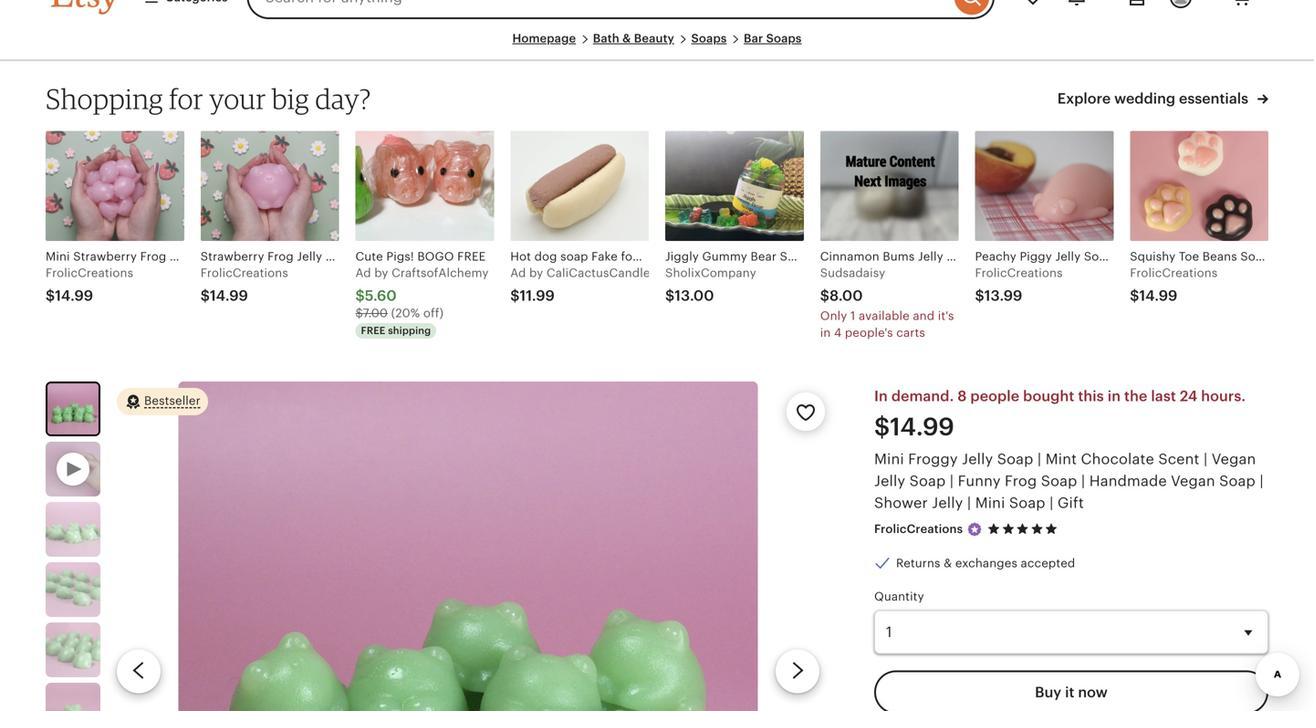 Task type: locate. For each thing, give the bounding box(es) containing it.
(20%
[[391, 306, 420, 320]]

0 vertical spatial &
[[623, 31, 631, 45]]

see more listings like this element
[[1058, 90, 1253, 107]]

0 horizontal spatial &
[[623, 31, 631, 45]]

1 horizontal spatial &
[[944, 557, 953, 570]]

mini down funny
[[976, 495, 1006, 511]]

8.00
[[830, 288, 863, 304]]

soap up it's
[[947, 250, 977, 263]]

people
[[971, 388, 1020, 404]]

0 horizontal spatial soaps
[[692, 31, 727, 45]]

1 vertical spatial &
[[944, 557, 953, 570]]

$ inside jiggly gummy bear soap sholixcompany $ 13.00
[[666, 288, 675, 304]]

$ inside a d b y calicactuscandle $ 11.99
[[511, 288, 520, 304]]

y down pigs!
[[382, 266, 388, 280]]

1 d from the left
[[364, 266, 371, 280]]

soaps
[[692, 31, 727, 45], [767, 31, 802, 45]]

in demand. 8 people bought this in the last 24 hours. $14.99
[[875, 388, 1246, 441]]

explore wedding essentials link
[[1058, 89, 1269, 109]]

vegan down scent
[[1171, 473, 1216, 489]]

a down cute
[[356, 266, 364, 280]]

soap
[[780, 250, 810, 263], [947, 250, 977, 263], [998, 451, 1034, 467], [910, 473, 946, 489], [1041, 473, 1078, 489], [1220, 473, 1256, 489], [1010, 495, 1046, 511]]

0 horizontal spatial froliccreations $ 14.99
[[46, 266, 133, 304]]

vegan right scent
[[1212, 451, 1257, 467]]

mini froggy jelly soap mint chocolate scent vegan jelly image 1 image
[[179, 382, 758, 711], [47, 383, 99, 435]]

1 y from the left
[[382, 266, 388, 280]]

bar
[[744, 31, 764, 45]]

mini froggy jelly soap mint chocolate scent vegan jelly image 2 image
[[46, 502, 100, 557]]

in left "the"
[[1108, 388, 1121, 404]]

sholixcompany
[[666, 266, 757, 280]]

cute pigs! bogo free image
[[356, 131, 494, 241]]

d up "11.99"
[[519, 266, 526, 280]]

for
[[169, 82, 203, 116]]

1 vertical spatial in
[[1108, 388, 1121, 404]]

soaps left bar
[[692, 31, 727, 45]]

banner
[[18, 0, 1296, 30]]

0 horizontal spatial d
[[364, 266, 371, 280]]

& right bath on the left top of the page
[[623, 31, 631, 45]]

menu bar containing homepage
[[51, 30, 1264, 61]]

& right 'returns'
[[944, 557, 953, 570]]

3 14.99 from the left
[[1140, 288, 1178, 304]]

froliccreations for mini strawberry frog jelly soap | vegan jelly soap | strawberry shortcake scent | pink froggies | cute frog soap | plastic free skin care image
[[46, 266, 133, 280]]

2 b from the left
[[530, 266, 537, 280]]

a right craftsofalchemy
[[511, 266, 519, 280]]

soaps link
[[692, 31, 727, 45]]

sudsadaisy
[[821, 266, 886, 280]]

1 b from the left
[[375, 266, 382, 280]]

peachy piggy jelly soap | vegan jelly soap | peach scented | cute self-care gift | cute soap | gift for her image
[[976, 131, 1114, 241]]

bear
[[751, 250, 777, 263]]

returns & exchanges accepted
[[897, 557, 1076, 570]]

1 a from the left
[[356, 266, 364, 280]]

1 14.99 from the left
[[55, 288, 93, 304]]

froliccreations down mini strawberry frog jelly soap | vegan jelly soap | strawberry shortcake scent | pink froggies | cute frog soap | plastic free skin care image
[[46, 266, 133, 280]]

mini froggy jelly soap mint chocolate scent vegan jelly image 4 image
[[46, 623, 100, 677]]

0 horizontal spatial y
[[382, 266, 388, 280]]

jelly inside cinnamon bums jelly soap sudsadaisy $ 8.00
[[918, 250, 944, 263]]

b
[[375, 266, 382, 280], [530, 266, 537, 280]]

1 horizontal spatial soaps
[[767, 31, 802, 45]]

0 vertical spatial mini
[[875, 451, 905, 467]]

2 horizontal spatial froliccreations $ 14.99
[[1130, 266, 1218, 304]]

1 horizontal spatial in
[[1108, 388, 1121, 404]]

2 horizontal spatial 14.99
[[1140, 288, 1178, 304]]

1
[[851, 309, 856, 323]]

froliccreations for peachy piggy jelly soap | vegan jelly soap | peach scented | cute self-care gift | cute soap | gift for her image
[[976, 266, 1063, 280]]

froliccreations down 'shower'
[[875, 522, 963, 536]]

$
[[46, 288, 55, 304], [201, 288, 210, 304], [356, 288, 365, 304], [511, 288, 520, 304], [666, 288, 675, 304], [821, 288, 830, 304], [976, 288, 985, 304], [1130, 288, 1140, 304], [356, 306, 363, 320]]

soap down the hours.
[[1220, 473, 1256, 489]]

1 horizontal spatial mini
[[976, 495, 1006, 511]]

soap down the mint
[[1041, 473, 1078, 489]]

shipping
[[388, 325, 431, 336]]

0 horizontal spatial b
[[375, 266, 382, 280]]

mini down $14.99 on the bottom right of the page
[[875, 451, 905, 467]]

explore
[[1058, 90, 1111, 107]]

0 horizontal spatial free
[[361, 325, 386, 336]]

3 froliccreations $ 14.99 from the left
[[1130, 266, 1218, 304]]

|
[[1038, 451, 1042, 467], [1204, 451, 1208, 467], [950, 473, 954, 489], [1082, 473, 1086, 489], [1260, 473, 1264, 489], [968, 495, 972, 511], [1050, 495, 1054, 511]]

1 horizontal spatial d
[[519, 266, 526, 280]]

free down 7.00
[[361, 325, 386, 336]]

d inside a d b y calicactuscandle $ 11.99
[[519, 266, 526, 280]]

1 horizontal spatial froliccreations $ 14.99
[[201, 266, 288, 304]]

available
[[859, 309, 910, 323]]

8
[[958, 388, 967, 404]]

y inside cute pigs! bogo free a d b y craftsofalchemy $ 5.60 $ 7.00 (20% off) free shipping
[[382, 266, 388, 280]]

hours.
[[1202, 388, 1246, 404]]

0 horizontal spatial a
[[356, 266, 364, 280]]

b inside a d b y calicactuscandle $ 11.99
[[530, 266, 537, 280]]

now
[[1079, 684, 1108, 701]]

froliccreations $ 14.99 for 14.99
[[201, 266, 288, 304]]

None search field
[[247, 0, 995, 19]]

and
[[913, 309, 935, 323]]

mini froggy jelly soap mint chocolate scent vegan jelly image 3 image
[[46, 562, 100, 617]]

mini
[[875, 451, 905, 467], [976, 495, 1006, 511]]

jiggly gummy bear soap sholixcompany $ 13.00
[[666, 250, 810, 304]]

froliccreations link
[[875, 522, 963, 536]]

0 vertical spatial in
[[821, 326, 831, 339]]

soap right bear
[[780, 250, 810, 263]]

b down cute
[[375, 266, 382, 280]]

in left the 4 on the top
[[821, 326, 831, 339]]

1 horizontal spatial y
[[537, 266, 543, 280]]

pigs!
[[387, 250, 414, 263]]

handmade
[[1090, 473, 1167, 489]]

0 horizontal spatial in
[[821, 326, 831, 339]]

calicactuscandle
[[547, 266, 651, 280]]

froliccreations down strawberry frog jelly soap | vegan jelly soap | strawberry shortcake scent | cute frog soap | plastic free skincare | fun soap |dessert soap image
[[201, 266, 288, 280]]

froliccreations for squishy toe beans soap | cat paw soap | cute cat lover gift | dessert soap | jelly soap | kawaii cat gift | fun soap |spa gift box for women image on the right of page
[[1130, 266, 1218, 280]]

1 horizontal spatial b
[[530, 266, 537, 280]]

jelly right "bums" at top right
[[918, 250, 944, 263]]

&
[[623, 31, 631, 45], [944, 557, 953, 570]]

jiggly gummy bear soap image
[[666, 131, 804, 241]]

y
[[382, 266, 388, 280], [537, 266, 543, 280]]

chocolate
[[1081, 451, 1155, 467]]

y up "11.99"
[[537, 266, 543, 280]]

demand.
[[892, 388, 954, 404]]

2 a from the left
[[511, 266, 519, 280]]

froliccreations
[[46, 266, 133, 280], [201, 266, 288, 280], [976, 266, 1063, 280], [1130, 266, 1218, 280], [875, 522, 963, 536]]

froliccreations up the 13.99
[[976, 266, 1063, 280]]

1 horizontal spatial free
[[458, 250, 486, 263]]

in
[[821, 326, 831, 339], [1108, 388, 1121, 404]]

free up craftsofalchemy
[[458, 250, 486, 263]]

essentials
[[1180, 90, 1249, 107]]

homepage
[[513, 31, 576, 45]]

a
[[356, 266, 364, 280], [511, 266, 519, 280]]

froliccreations $ 14.99
[[46, 266, 133, 304], [201, 266, 288, 304], [1130, 266, 1218, 304]]

14.99
[[55, 288, 93, 304], [210, 288, 248, 304], [1140, 288, 1178, 304]]

mini froggy jelly soap mint chocolate scent vegan jelly image 5 image
[[46, 683, 100, 711]]

soap down froggy
[[910, 473, 946, 489]]

1 horizontal spatial 14.99
[[210, 288, 248, 304]]

jelly up 'shower'
[[875, 473, 906, 489]]

cute
[[356, 250, 383, 263]]

jelly
[[918, 250, 944, 263], [962, 451, 994, 467], [875, 473, 906, 489], [932, 495, 964, 511]]

2 14.99 from the left
[[210, 288, 248, 304]]

a inside a d b y calicactuscandle $ 11.99
[[511, 266, 519, 280]]

b inside cute pigs! bogo free a d b y craftsofalchemy $ 5.60 $ 7.00 (20% off) free shipping
[[375, 266, 382, 280]]

2 froliccreations $ 14.99 from the left
[[201, 266, 288, 304]]

Search for anything text field
[[247, 0, 950, 19]]

buy it now button
[[875, 671, 1269, 711]]

froggy
[[909, 451, 958, 467]]

1 vertical spatial free
[[361, 325, 386, 336]]

frog
[[1005, 473, 1037, 489]]

froliccreations down squishy toe beans soap | cat paw soap | cute cat lover gift | dessert soap | jelly soap | kawaii cat gift | fun soap |spa gift box for women image on the right of page
[[1130, 266, 1218, 280]]

mini froggy jelly soap | mint chocolate scent | vegan jelly soap | funny frog soap | handmade vegan soap | shower jelly | mini soap | gift
[[875, 451, 1264, 511]]

$ inside cinnamon bums jelly soap sudsadaisy $ 8.00
[[821, 288, 830, 304]]

soaps right bar
[[767, 31, 802, 45]]

menu bar
[[51, 30, 1264, 61]]

2 d from the left
[[519, 266, 526, 280]]

2 y from the left
[[537, 266, 543, 280]]

buy
[[1035, 684, 1062, 701]]

bums
[[883, 250, 915, 263]]

1 vertical spatial mini
[[976, 495, 1006, 511]]

your
[[209, 82, 266, 116]]

0 horizontal spatial 14.99
[[55, 288, 93, 304]]

in inside only 1 available and it's in
[[821, 326, 831, 339]]

soap down frog in the bottom right of the page
[[1010, 495, 1046, 511]]

d
[[364, 266, 371, 280], [519, 266, 526, 280]]

b up "11.99"
[[530, 266, 537, 280]]

5.60
[[365, 288, 397, 304]]

& inside menu bar
[[623, 31, 631, 45]]

in inside the in demand. 8 people bought this in the last 24 hours. $14.99
[[1108, 388, 1121, 404]]

d down cute
[[364, 266, 371, 280]]

exchanges
[[956, 557, 1018, 570]]

vegan
[[1212, 451, 1257, 467], [1171, 473, 1216, 489]]

1 horizontal spatial a
[[511, 266, 519, 280]]



Task type: describe. For each thing, give the bounding box(es) containing it.
in
[[875, 388, 888, 404]]

jelly down funny
[[932, 495, 964, 511]]

7.00
[[363, 306, 388, 320]]

star_seller image
[[967, 521, 983, 538]]

bath & beauty link
[[593, 31, 675, 45]]

1 froliccreations $ 14.99 from the left
[[46, 266, 133, 304]]

jiggly
[[666, 250, 699, 263]]

the
[[1125, 388, 1148, 404]]

only
[[821, 309, 848, 323]]

carts
[[897, 326, 926, 339]]

it
[[1066, 684, 1075, 701]]

cute pigs! bogo free a d b y craftsofalchemy $ 5.60 $ 7.00 (20% off) free shipping
[[356, 250, 489, 336]]

cinnamon bums jelly soap sudsadaisy $ 8.00
[[821, 250, 977, 304]]

a d b y calicactuscandle $ 11.99
[[511, 266, 651, 304]]

big
[[272, 82, 309, 116]]

d inside cute pigs! bogo free a d b y craftsofalchemy $ 5.60 $ 7.00 (20% off) free shipping
[[364, 266, 371, 280]]

0 horizontal spatial mini froggy jelly soap mint chocolate scent vegan jelly image 1 image
[[47, 383, 99, 435]]

bought
[[1024, 388, 1075, 404]]

accepted
[[1021, 557, 1076, 570]]

& for returns
[[944, 557, 953, 570]]

4 people's carts
[[834, 326, 926, 339]]

2 soaps from the left
[[767, 31, 802, 45]]

bogo
[[418, 250, 454, 263]]

returns
[[897, 557, 941, 570]]

$ inside froliccreations $ 13.99
[[976, 288, 985, 304]]

this
[[1079, 388, 1105, 404]]

homepage link
[[513, 31, 576, 45]]

0 horizontal spatial mini
[[875, 451, 905, 467]]

shopping for your big day?
[[46, 82, 371, 116]]

gift
[[1058, 495, 1085, 511]]

bar soaps link
[[744, 31, 802, 45]]

& for bath
[[623, 31, 631, 45]]

strawberry frog jelly soap | vegan jelly soap | strawberry shortcake scent | cute frog soap | plastic free skincare | fun soap |dessert soap image
[[201, 131, 339, 241]]

cinnamon
[[821, 250, 880, 263]]

day?
[[315, 82, 371, 116]]

funny
[[958, 473, 1001, 489]]

it's
[[938, 309, 955, 323]]

y inside a d b y calicactuscandle $ 11.99
[[537, 266, 543, 280]]

buy it now
[[1035, 684, 1108, 701]]

1 vertical spatial vegan
[[1171, 473, 1216, 489]]

mini strawberry frog jelly soap | vegan jelly soap | strawberry shortcake scent | pink froggies | cute frog soap | plastic free skin care image
[[46, 131, 184, 241]]

hot dog soap fake food soap  glycerin soap gag gift for him soap set novelty prank soaps handmade soap gift set gifts for dad dog soap image
[[511, 131, 649, 241]]

0 vertical spatial vegan
[[1212, 451, 1257, 467]]

froliccreations for strawberry frog jelly soap | vegan jelly soap | strawberry shortcake scent | cute frog soap | plastic free skincare | fun soap |dessert soap image
[[201, 266, 288, 280]]

bestseller
[[144, 394, 201, 408]]

soap inside cinnamon bums jelly soap sudsadaisy $ 8.00
[[947, 250, 977, 263]]

last
[[1152, 388, 1177, 404]]

scent
[[1159, 451, 1200, 467]]

squishy toe beans soap | cat paw soap | cute cat lover gift | dessert soap | jelly soap | kawaii cat gift | fun soap |spa gift box for women image
[[1130, 131, 1269, 241]]

14.99 for 14.99
[[210, 288, 248, 304]]

soap inside jiggly gummy bear soap sholixcompany $ 13.00
[[780, 250, 810, 263]]

1 horizontal spatial mini froggy jelly soap mint chocolate scent vegan jelly image 1 image
[[179, 382, 758, 711]]

wedding
[[1115, 90, 1176, 107]]

0 vertical spatial free
[[458, 250, 486, 263]]

froliccreations $ 13.99
[[976, 266, 1063, 304]]

jelly up funny
[[962, 451, 994, 467]]

soap up frog in the bottom right of the page
[[998, 451, 1034, 467]]

14.99 for 13.99
[[1140, 288, 1178, 304]]

13.99
[[985, 288, 1023, 304]]

off)
[[423, 306, 444, 320]]

a inside cute pigs! bogo free a d b y craftsofalchemy $ 5.60 $ 7.00 (20% off) free shipping
[[356, 266, 364, 280]]

$14.99
[[875, 413, 955, 441]]

cinnamon bums jelly soap image
[[821, 131, 959, 241]]

1 soaps from the left
[[692, 31, 727, 45]]

people's
[[845, 326, 894, 339]]

bestseller button
[[117, 387, 208, 416]]

shopping
[[46, 82, 163, 116]]

explore wedding essentials
[[1058, 90, 1253, 107]]

quantity
[[875, 590, 925, 603]]

shower
[[875, 495, 928, 511]]

mint
[[1046, 451, 1077, 467]]

bath
[[593, 31, 620, 45]]

24
[[1180, 388, 1198, 404]]

froliccreations $ 14.99 for 13.99
[[1130, 266, 1218, 304]]

only 1 available and it's in
[[821, 309, 955, 339]]

beauty
[[634, 31, 675, 45]]

4
[[834, 326, 842, 339]]

11.99
[[520, 288, 555, 304]]

bar soaps
[[744, 31, 802, 45]]

13.00
[[675, 288, 715, 304]]

gummy
[[703, 250, 748, 263]]

bath & beauty
[[593, 31, 675, 45]]

craftsofalchemy
[[392, 266, 489, 280]]



Task type: vqa. For each thing, say whether or not it's contained in the screenshot.
Quality within the the Did not expect to receive it that early. Very good quality for the price. 9/10 would very highly recommend!!!
no



